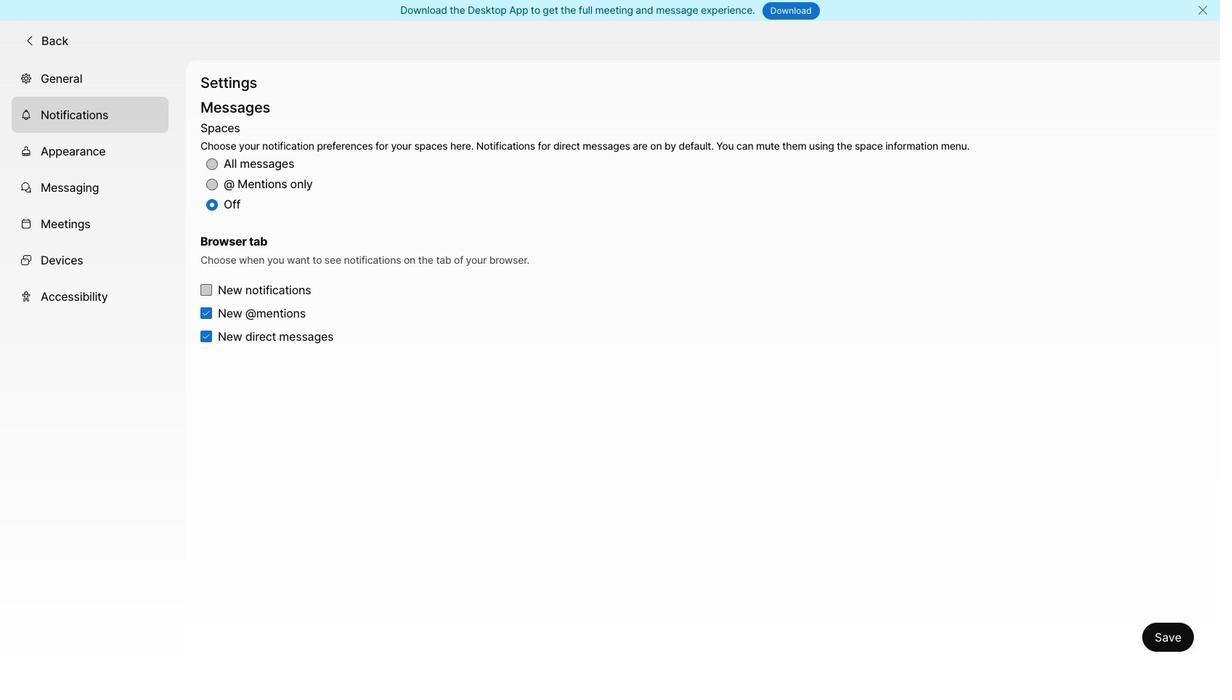 Task type: locate. For each thing, give the bounding box(es) containing it.
general tab
[[12, 60, 169, 96]]

@ Mentions only radio
[[206, 179, 218, 190]]

cancel_16 image
[[1198, 4, 1209, 16]]

option group
[[201, 118, 970, 215]]

accessibility tab
[[12, 278, 169, 314]]

settings navigation
[[0, 60, 186, 675]]

appearance tab
[[12, 133, 169, 169]]



Task type: describe. For each thing, give the bounding box(es) containing it.
messaging tab
[[12, 169, 169, 205]]

Off radio
[[206, 199, 218, 211]]

devices tab
[[12, 242, 169, 278]]

notifications tab
[[12, 96, 169, 133]]

meetings tab
[[12, 205, 169, 242]]

All messages radio
[[206, 158, 218, 170]]



Task type: vqa. For each thing, say whether or not it's contained in the screenshot.
Meetings Tab
yes



